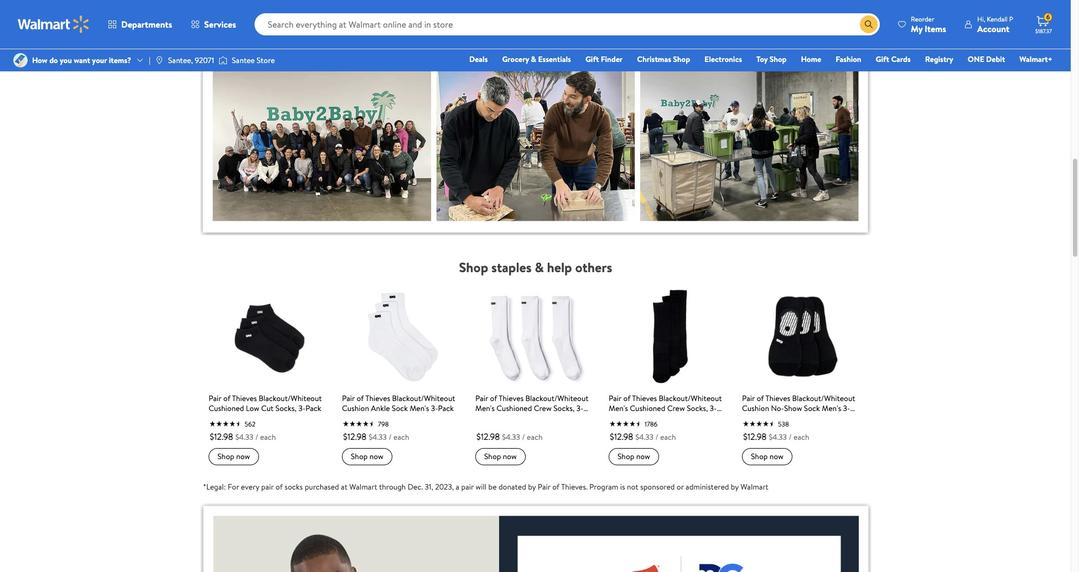 Task type: locate. For each thing, give the bounding box(es) containing it.
shop right christmas
[[673, 54, 690, 65]]

my
[[911, 22, 923, 35]]

deals link
[[464, 53, 493, 65]]

walmart+ link
[[1015, 53, 1058, 65]]

gift for gift cards
[[876, 54, 889, 65]]

fashion
[[836, 54, 861, 65]]

shop for toy shop
[[770, 54, 787, 65]]

1 horizontal spatial  image
[[219, 55, 227, 66]]

2 gift from the left
[[876, 54, 889, 65]]

electronics
[[705, 54, 742, 65]]

 image right 92071
[[219, 55, 227, 66]]

santee, 92071
[[168, 55, 214, 66]]

gift cards link
[[871, 53, 916, 65]]

walmart image
[[18, 15, 90, 33]]

 image for santee, 92071
[[155, 56, 164, 65]]

do
[[49, 55, 58, 66]]

services button
[[182, 11, 246, 38]]

departments button
[[99, 11, 182, 38]]

santee
[[232, 55, 255, 66]]

debit
[[986, 54, 1005, 65]]

christmas
[[637, 54, 671, 65]]

shop right toy
[[770, 54, 787, 65]]

shop for christmas shop
[[673, 54, 690, 65]]

cards
[[891, 54, 911, 65]]

grocery
[[502, 54, 529, 65]]

christmas shop
[[637, 54, 690, 65]]

 image right |
[[155, 56, 164, 65]]

gift finder
[[585, 54, 623, 65]]

toy shop
[[757, 54, 787, 65]]

 image
[[13, 53, 28, 68]]

Walmart Site-Wide search field
[[254, 13, 880, 35]]

registry link
[[920, 53, 958, 65]]

electronics link
[[700, 53, 747, 65]]

how
[[32, 55, 47, 66]]

2 shop from the left
[[770, 54, 787, 65]]

 image
[[219, 55, 227, 66], [155, 56, 164, 65]]

|
[[149, 55, 150, 66]]

p
[[1009, 14, 1013, 24]]

0 horizontal spatial gift
[[585, 54, 599, 65]]

gift left cards
[[876, 54, 889, 65]]

0 horizontal spatial shop
[[673, 54, 690, 65]]

walmart+
[[1020, 54, 1053, 65]]

how do you want your items?
[[32, 55, 131, 66]]

shop
[[673, 54, 690, 65], [770, 54, 787, 65]]

gift left finder
[[585, 54, 599, 65]]

items?
[[109, 55, 131, 66]]

92071
[[195, 55, 214, 66]]

 image for santee store
[[219, 55, 227, 66]]

items
[[925, 22, 946, 35]]

shop inside toy shop link
[[770, 54, 787, 65]]

essentials
[[538, 54, 571, 65]]

1 horizontal spatial gift
[[876, 54, 889, 65]]

finder
[[601, 54, 623, 65]]

gift
[[585, 54, 599, 65], [876, 54, 889, 65]]

0 horizontal spatial  image
[[155, 56, 164, 65]]

1 horizontal spatial shop
[[770, 54, 787, 65]]

1 shop from the left
[[673, 54, 690, 65]]

1 gift from the left
[[585, 54, 599, 65]]

shop inside christmas shop link
[[673, 54, 690, 65]]

your
[[92, 55, 107, 66]]



Task type: describe. For each thing, give the bounding box(es) containing it.
reorder
[[911, 14, 934, 24]]

6
[[1046, 12, 1050, 22]]

home
[[801, 54, 821, 65]]

&
[[531, 54, 536, 65]]

hi,
[[977, 14, 985, 24]]

grocery & essentials link
[[497, 53, 576, 65]]

Search search field
[[254, 13, 880, 35]]

christmas shop link
[[632, 53, 695, 65]]

reorder my items
[[911, 14, 946, 35]]

one debit link
[[963, 53, 1010, 65]]

deals
[[469, 54, 488, 65]]

store
[[257, 55, 275, 66]]

services
[[204, 18, 236, 30]]

want
[[74, 55, 90, 66]]

6 $187.37
[[1035, 12, 1052, 35]]

home link
[[796, 53, 826, 65]]

one
[[968, 54, 984, 65]]

santee,
[[168, 55, 193, 66]]

toy shop link
[[752, 53, 792, 65]]

gift for gift finder
[[585, 54, 599, 65]]

santee store
[[232, 55, 275, 66]]

grocery & essentials
[[502, 54, 571, 65]]

toy
[[757, 54, 768, 65]]

fashion link
[[831, 53, 866, 65]]

you
[[60, 55, 72, 66]]

search icon image
[[864, 20, 873, 29]]

kendall
[[987, 14, 1008, 24]]

gift cards
[[876, 54, 911, 65]]

account
[[977, 22, 1010, 35]]

departments
[[121, 18, 172, 30]]

registry
[[925, 54, 953, 65]]

$187.37
[[1035, 27, 1052, 35]]

one debit
[[968, 54, 1005, 65]]

hi, kendall p account
[[977, 14, 1013, 35]]

gift finder link
[[580, 53, 628, 65]]



Task type: vqa. For each thing, say whether or not it's contained in the screenshot.
"0"
no



